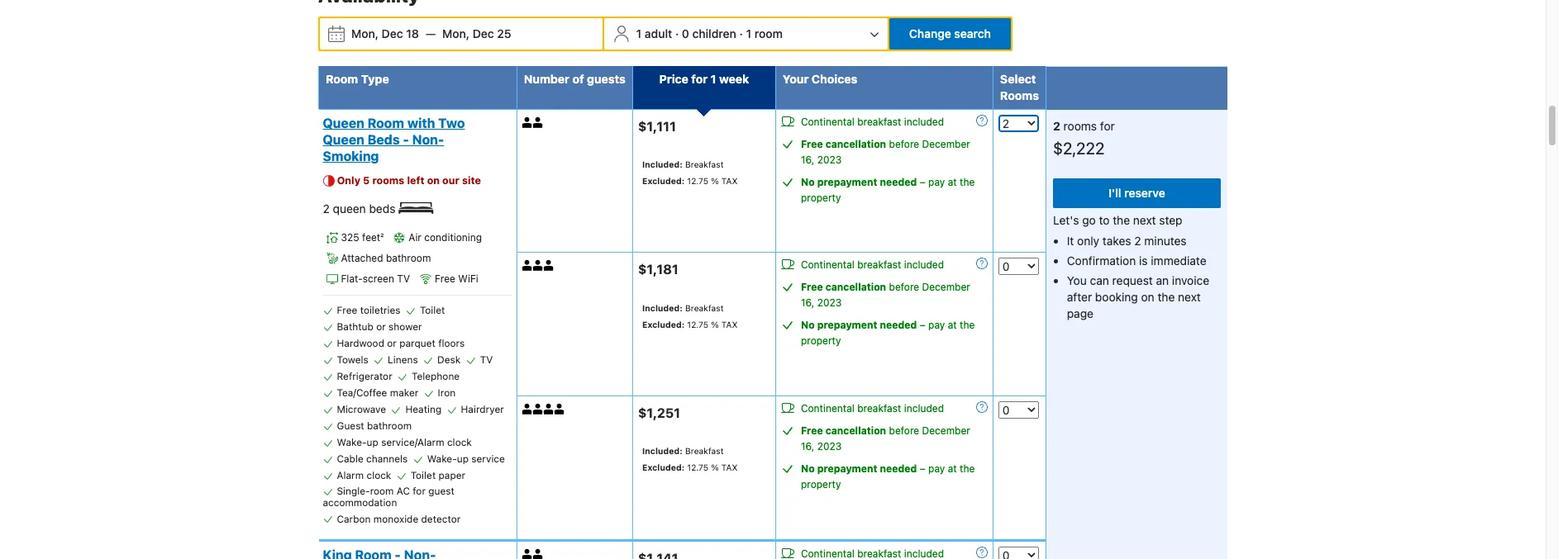Task type: vqa. For each thing, say whether or not it's contained in the screenshot.
the middle Free cancellation
yes



Task type: describe. For each thing, give the bounding box(es) containing it.
confirmation
[[1067, 254, 1137, 268]]

rooms inside 2 rooms for $2,222 i'll reserve
[[1064, 119, 1097, 133]]

to
[[1099, 213, 1110, 227]]

tax for $1,181
[[722, 320, 738, 330]]

air conditioning
[[409, 232, 482, 244]]

2 for 2 rooms for $2,222 i'll reserve
[[1054, 119, 1061, 133]]

– for $1,181
[[920, 319, 926, 332]]

flat-screen tv
[[341, 273, 410, 286]]

price for 1 week
[[660, 72, 750, 86]]

monoxide
[[374, 513, 419, 526]]

bathtub or shower
[[337, 321, 422, 333]]

1 dec from the left
[[382, 26, 403, 40]]

refrigerator
[[337, 371, 393, 383]]

linens
[[388, 354, 418, 367]]

iron
[[438, 387, 456, 400]]

non-
[[412, 132, 444, 147]]

free cancellation for $1,251
[[801, 425, 887, 437]]

mon, dec 25 button
[[436, 19, 518, 49]]

before for $1,251
[[889, 425, 920, 437]]

single-room ac for guest accommodation
[[323, 486, 455, 509]]

2 rooms for $2,222 i'll reserve
[[1054, 119, 1166, 200]]

bathtub
[[337, 321, 374, 333]]

1 no prepayment needed from the top
[[801, 176, 917, 188]]

only
[[337, 174, 361, 187]]

mon, dec 18 — mon, dec 25
[[351, 26, 512, 40]]

1 no from the top
[[801, 176, 815, 188]]

toilet paper
[[411, 470, 466, 482]]

1 property from the top
[[801, 192, 841, 204]]

2 queen beds
[[323, 201, 399, 216]]

telephone
[[412, 371, 460, 383]]

breakfast for $1,181
[[685, 303, 724, 313]]

change
[[910, 26, 952, 40]]

free cancellation for $1,181
[[801, 281, 887, 294]]

12.75 for $1,111
[[687, 176, 709, 186]]

december for $1,181
[[923, 281, 971, 294]]

325 feet²
[[341, 232, 384, 244]]

on inside let's go to the next step it only takes 2 minutes confirmation is immediate you can request an invoice after booking on the next page
[[1142, 290, 1155, 304]]

for inside 2 rooms for $2,222 i'll reserve
[[1101, 119, 1115, 133]]

included for $1,251
[[904, 403, 944, 415]]

1 continental breakfast included from the top
[[801, 115, 944, 128]]

i'll reserve button
[[1054, 178, 1221, 208]]

1 horizontal spatial next
[[1179, 290, 1201, 304]]

tax for $1,111
[[722, 176, 738, 186]]

hardwood
[[337, 338, 385, 350]]

2023 for $1,181
[[818, 297, 842, 309]]

1 before december 16, 2023 from the top
[[801, 138, 971, 166]]

– pay at the property for $1,251
[[801, 463, 975, 491]]

screen
[[363, 273, 394, 286]]

1 · from the left
[[676, 26, 679, 40]]

select rooms
[[1001, 72, 1039, 102]]

more details on meals and payment options image for $1,181
[[977, 258, 988, 270]]

guests
[[587, 72, 626, 86]]

breakfast for $1,251
[[858, 403, 902, 415]]

i'll reserve
[[1109, 186, 1166, 200]]

left
[[407, 174, 425, 187]]

site
[[462, 174, 481, 187]]

guest
[[429, 486, 455, 498]]

service/alarm
[[381, 437, 445, 449]]

1 pay from the top
[[929, 176, 945, 188]]

service
[[472, 453, 505, 466]]

two
[[438, 115, 465, 130]]

alarm clock
[[337, 470, 391, 482]]

1 horizontal spatial tv
[[480, 354, 493, 367]]

number
[[524, 72, 570, 86]]

no for $1,251
[[801, 463, 815, 475]]

is
[[1140, 254, 1148, 268]]

your
[[783, 72, 809, 86]]

5
[[363, 174, 370, 187]]

ac
[[397, 486, 410, 498]]

1 vertical spatial clock
[[367, 470, 391, 482]]

only 5 rooms left on our site
[[337, 174, 481, 187]]

0 vertical spatial next
[[1134, 213, 1157, 227]]

room inside 1 adult · 0 children · 1 room button
[[755, 26, 783, 40]]

go
[[1083, 213, 1096, 227]]

property for $1,181
[[801, 335, 841, 347]]

type
[[361, 72, 389, 86]]

2 horizontal spatial 1
[[746, 26, 752, 40]]

conditioning
[[424, 232, 482, 244]]

wake-up service/alarm clock
[[337, 437, 472, 449]]

$1,111
[[638, 119, 676, 133]]

immediate
[[1151, 254, 1207, 268]]

an
[[1157, 273, 1169, 287]]

no prepayment needed for $1,251
[[801, 463, 917, 475]]

alarm
[[337, 470, 364, 482]]

room inside the queen room with two queen beds - non- smoking
[[368, 115, 404, 130]]

18
[[406, 26, 419, 40]]

queen
[[333, 201, 366, 216]]

included: for $1,251
[[642, 447, 683, 457]]

children
[[693, 26, 737, 40]]

cancellation for $1,251
[[826, 425, 887, 437]]

—
[[426, 26, 436, 40]]

tea/coffee
[[337, 387, 387, 400]]

accommodation
[[323, 497, 397, 509]]

continental for $1,251
[[801, 403, 855, 415]]

let's go to the next step it only takes 2 minutes confirmation is immediate you can request an invoice after booking on the next page
[[1054, 213, 1210, 321]]

change search
[[910, 26, 992, 40]]

price
[[660, 72, 689, 86]]

bathroom for attached bathroom
[[386, 252, 431, 265]]

tea/coffee maker
[[337, 387, 419, 400]]

continental breakfast included for $1,181
[[801, 259, 944, 271]]

attached bathroom
[[341, 252, 431, 265]]

detector
[[421, 513, 461, 526]]

1 – from the top
[[920, 176, 926, 188]]

included: for $1,181
[[642, 303, 683, 313]]

our
[[443, 174, 460, 187]]

2 queen from the top
[[323, 132, 365, 147]]

wake- for wake-up service/alarm clock
[[337, 437, 367, 449]]

maker
[[390, 387, 419, 400]]

continental breakfast included for $1,251
[[801, 403, 944, 415]]

carbon monoxide detector
[[337, 513, 461, 526]]

0 horizontal spatial 1
[[636, 26, 642, 40]]

carbon
[[337, 513, 371, 526]]

cable
[[337, 453, 364, 466]]

flat-
[[341, 273, 363, 286]]

number of guests
[[524, 72, 626, 86]]

pay for $1,181
[[929, 319, 945, 332]]

before december 16, 2023 for $1,251
[[801, 425, 971, 453]]

no prepayment needed for $1,181
[[801, 319, 917, 332]]

room inside single-room ac for guest accommodation
[[370, 486, 394, 498]]

bathroom for guest bathroom
[[367, 420, 412, 433]]



Task type: locate. For each thing, give the bounding box(es) containing it.
1 breakfast from the top
[[685, 160, 724, 170]]

up
[[367, 437, 379, 449], [457, 453, 469, 466]]

2 vertical spatial continental
[[801, 403, 855, 415]]

select
[[1001, 72, 1037, 86]]

3 pay from the top
[[929, 463, 945, 475]]

2 no from the top
[[801, 319, 815, 332]]

1 horizontal spatial rooms
[[1064, 119, 1097, 133]]

2 – from the top
[[920, 319, 926, 332]]

3 continental breakfast included from the top
[[801, 403, 944, 415]]

no for $1,181
[[801, 319, 815, 332]]

2 vertical spatial continental breakfast included
[[801, 403, 944, 415]]

1 vertical spatial december
[[923, 281, 971, 294]]

0 horizontal spatial for
[[413, 486, 426, 498]]

1 vertical spatial cancellation
[[826, 281, 887, 294]]

2023
[[818, 154, 842, 166], [818, 297, 842, 309], [818, 441, 842, 453]]

you
[[1067, 273, 1087, 287]]

for up $2,222
[[1101, 119, 1115, 133]]

1 vertical spatial %
[[711, 320, 719, 330]]

queen room with two queen beds - non- smoking
[[323, 115, 465, 163]]

tv right desk at left
[[480, 354, 493, 367]]

1 vertical spatial –
[[920, 319, 926, 332]]

included: breakfast excluded: 12.75 % tax down $1,181
[[642, 303, 738, 330]]

tv
[[397, 273, 410, 286], [480, 354, 493, 367]]

hairdryer
[[461, 404, 504, 416]]

needed for $1,181
[[880, 319, 917, 332]]

2 horizontal spatial for
[[1101, 119, 1115, 133]]

or for parquet
[[387, 338, 397, 350]]

2 vertical spatial december
[[923, 425, 971, 437]]

1 vertical spatial up
[[457, 453, 469, 466]]

parquet
[[400, 338, 436, 350]]

up for service
[[457, 453, 469, 466]]

1 continental from the top
[[801, 115, 855, 128]]

% for $1,111
[[711, 176, 719, 186]]

0 horizontal spatial clock
[[367, 470, 391, 482]]

1 vertical spatial at
[[948, 319, 957, 332]]

free for $1,251 more details on meals and payment options image
[[801, 425, 823, 437]]

0 vertical spatial – pay at the property
[[801, 176, 975, 204]]

property
[[801, 192, 841, 204], [801, 335, 841, 347], [801, 479, 841, 491]]

breakfast for $1,251
[[685, 447, 724, 457]]

next down invoice
[[1179, 290, 1201, 304]]

with
[[408, 115, 435, 130]]

· right children
[[740, 26, 743, 40]]

excluded: down $1,251
[[642, 463, 685, 473]]

2023 for $1,251
[[818, 441, 842, 453]]

1 horizontal spatial 2
[[1054, 119, 1061, 133]]

2 at from the top
[[948, 319, 957, 332]]

at for $1,181
[[948, 319, 957, 332]]

2 excluded: from the top
[[642, 320, 685, 330]]

or up the linens
[[387, 338, 397, 350]]

2 mon, from the left
[[442, 26, 470, 40]]

2 vertical spatial –
[[920, 463, 926, 475]]

occupancy image
[[522, 261, 533, 271], [522, 404, 533, 415], [533, 404, 544, 415], [522, 550, 533, 560]]

·
[[676, 26, 679, 40], [740, 26, 743, 40]]

room left the type
[[326, 72, 358, 86]]

0 vertical spatial included:
[[642, 160, 683, 170]]

3 – from the top
[[920, 463, 926, 475]]

1 horizontal spatial mon,
[[442, 26, 470, 40]]

2 up $2,222
[[1054, 119, 1061, 133]]

3 free cancellation from the top
[[801, 425, 887, 437]]

1 vertical spatial included
[[904, 259, 944, 271]]

1 vertical spatial more details on meals and payment options image
[[977, 402, 988, 413]]

single-
[[337, 486, 370, 498]]

2 property from the top
[[801, 335, 841, 347]]

2 before december 16, 2023 from the top
[[801, 281, 971, 309]]

toilet for toilet
[[420, 305, 445, 317]]

1 vertical spatial tv
[[480, 354, 493, 367]]

at for $1,251
[[948, 463, 957, 475]]

included: breakfast excluded: 12.75 % tax down $1,251
[[642, 447, 738, 473]]

2 no prepayment needed from the top
[[801, 319, 917, 332]]

of
[[573, 72, 584, 86]]

2 free cancellation from the top
[[801, 281, 887, 294]]

3 included: from the top
[[642, 447, 683, 457]]

needed for $1,251
[[880, 463, 917, 475]]

0 horizontal spatial room
[[326, 72, 358, 86]]

0 vertical spatial 2
[[1054, 119, 1061, 133]]

0 vertical spatial free cancellation
[[801, 138, 887, 150]]

1 horizontal spatial up
[[457, 453, 469, 466]]

1 adult · 0 children · 1 room button
[[606, 18, 886, 49]]

next
[[1134, 213, 1157, 227], [1179, 290, 1201, 304]]

included: down the $1,111
[[642, 160, 683, 170]]

2 for 2 queen beds
[[323, 201, 330, 216]]

2 continental from the top
[[801, 259, 855, 271]]

1 vertical spatial 16,
[[801, 297, 815, 309]]

cancellation for $1,181
[[826, 281, 887, 294]]

guest
[[337, 420, 364, 433]]

3 breakfast from the top
[[685, 447, 724, 457]]

clock down cable channels
[[367, 470, 391, 482]]

0 vertical spatial or
[[376, 321, 386, 333]]

toilet up guest
[[411, 470, 436, 482]]

up up cable channels
[[367, 437, 379, 449]]

0 horizontal spatial up
[[367, 437, 379, 449]]

step
[[1160, 213, 1183, 227]]

bathroom up wake-up service/alarm clock
[[367, 420, 412, 433]]

property for $1,251
[[801, 479, 841, 491]]

2 vertical spatial 2
[[1135, 234, 1142, 248]]

hardwood or parquet floors
[[337, 338, 465, 350]]

free for 2nd more details on meals and payment options icon from the bottom
[[801, 138, 823, 150]]

0 vertical spatial toilet
[[420, 305, 445, 317]]

0 vertical spatial included: breakfast excluded: 12.75 % tax
[[642, 160, 738, 186]]

1 vertical spatial room
[[368, 115, 404, 130]]

1 breakfast from the top
[[858, 115, 902, 128]]

2 inside let's go to the next step it only takes 2 minutes confirmation is immediate you can request an invoice after booking on the next page
[[1135, 234, 1142, 248]]

2 vertical spatial tax
[[722, 463, 738, 473]]

1 vertical spatial for
[[1101, 119, 1115, 133]]

wake- up toilet paper
[[427, 453, 457, 466]]

0 vertical spatial for
[[692, 72, 708, 86]]

included: breakfast excluded: 12.75 % tax for $1,251
[[642, 447, 738, 473]]

bathroom
[[386, 252, 431, 265], [367, 420, 412, 433]]

room up your
[[755, 26, 783, 40]]

dec left 18
[[382, 26, 403, 40]]

prepayment for $1,251
[[818, 463, 878, 475]]

dec
[[382, 26, 403, 40], [473, 26, 494, 40]]

wake-up service
[[427, 453, 505, 466]]

towels
[[337, 354, 369, 367]]

2 % from the top
[[711, 320, 719, 330]]

more details on meals and payment options image
[[977, 258, 988, 270], [977, 402, 988, 413]]

1 horizontal spatial clock
[[447, 437, 472, 449]]

excluded: down $1,181
[[642, 320, 685, 330]]

rooms
[[1001, 88, 1039, 102]]

0 vertical spatial continental breakfast included
[[801, 115, 944, 128]]

1 included: breakfast excluded: 12.75 % tax from the top
[[642, 160, 738, 186]]

16, for $1,251
[[801, 441, 815, 453]]

1 mon, from the left
[[351, 26, 379, 40]]

mon,
[[351, 26, 379, 40], [442, 26, 470, 40]]

1 vertical spatial on
[[1142, 290, 1155, 304]]

included: breakfast excluded: 12.75 % tax for $1,181
[[642, 303, 738, 330]]

clock up 'wake-up service'
[[447, 437, 472, 449]]

16, for $1,181
[[801, 297, 815, 309]]

0 vertical spatial room
[[326, 72, 358, 86]]

pay for $1,251
[[929, 463, 945, 475]]

1 vertical spatial wake-
[[427, 453, 457, 466]]

for inside single-room ac for guest accommodation
[[413, 486, 426, 498]]

rooms
[[1064, 119, 1097, 133], [372, 174, 405, 187]]

2 december from the top
[[923, 281, 971, 294]]

room
[[326, 72, 358, 86], [368, 115, 404, 130]]

1 at from the top
[[948, 176, 957, 188]]

toilet
[[420, 305, 445, 317], [411, 470, 436, 482]]

0 vertical spatial pay
[[929, 176, 945, 188]]

3 16, from the top
[[801, 441, 815, 453]]

mon, up room type
[[351, 26, 379, 40]]

% for $1,251
[[711, 463, 719, 473]]

2 vertical spatial property
[[801, 479, 841, 491]]

1 horizontal spatial room
[[755, 26, 783, 40]]

2 cancellation from the top
[[826, 281, 887, 294]]

1 vertical spatial breakfast
[[858, 259, 902, 271]]

only
[[1078, 234, 1100, 248]]

% for $1,181
[[711, 320, 719, 330]]

1 vertical spatial room
[[370, 486, 394, 498]]

room type
[[326, 72, 389, 86]]

2 vertical spatial before december 16, 2023
[[801, 425, 971, 453]]

1 right children
[[746, 26, 752, 40]]

feet²
[[362, 232, 384, 244]]

0 vertical spatial 2023
[[818, 154, 842, 166]]

0 vertical spatial bathroom
[[386, 252, 431, 265]]

room up beds
[[368, 115, 404, 130]]

prepayment for $1,181
[[818, 319, 878, 332]]

before december 16, 2023 for $1,181
[[801, 281, 971, 309]]

3 before from the top
[[889, 425, 920, 437]]

included: breakfast excluded: 12.75 % tax down the $1,111
[[642, 160, 738, 186]]

free wifi
[[435, 273, 479, 286]]

included: breakfast excluded: 12.75 % tax for $1,111
[[642, 160, 738, 186]]

1 vertical spatial 2
[[323, 201, 330, 216]]

takes
[[1103, 234, 1132, 248]]

3 at from the top
[[948, 463, 957, 475]]

shower
[[389, 321, 422, 333]]

2 horizontal spatial 2
[[1135, 234, 1142, 248]]

free for more details on meals and payment options image corresponding to $1,181
[[801, 281, 823, 294]]

wifi
[[458, 273, 479, 286]]

-
[[403, 132, 409, 147]]

at
[[948, 176, 957, 188], [948, 319, 957, 332], [948, 463, 957, 475]]

1 horizontal spatial room
[[368, 115, 404, 130]]

free toiletries
[[337, 305, 401, 317]]

· left 0 at the left
[[676, 26, 679, 40]]

toilet for toilet paper
[[411, 470, 436, 482]]

– pay at the property for $1,181
[[801, 319, 975, 347]]

1 horizontal spatial 1
[[711, 72, 717, 86]]

on down request
[[1142, 290, 1155, 304]]

2 included from the top
[[904, 259, 944, 271]]

0 horizontal spatial or
[[376, 321, 386, 333]]

up up paper
[[457, 453, 469, 466]]

0 vertical spatial before december 16, 2023
[[801, 138, 971, 166]]

december for $1,251
[[923, 425, 971, 437]]

1 before from the top
[[889, 138, 920, 150]]

change search button
[[890, 18, 1011, 49]]

more details on meals and payment options image for $1,251
[[977, 402, 988, 413]]

no
[[801, 176, 815, 188], [801, 319, 815, 332], [801, 463, 815, 475]]

3 no from the top
[[801, 463, 815, 475]]

3 12.75 from the top
[[687, 463, 709, 473]]

2 breakfast from the top
[[858, 259, 902, 271]]

1 vertical spatial continental
[[801, 259, 855, 271]]

included: for $1,111
[[642, 160, 683, 170]]

1 vertical spatial no prepayment needed
[[801, 319, 917, 332]]

0 horizontal spatial 2
[[323, 201, 330, 216]]

1 % from the top
[[711, 176, 719, 186]]

0 horizontal spatial ·
[[676, 26, 679, 40]]

2 vertical spatial included:
[[642, 447, 683, 457]]

on left our
[[427, 174, 440, 187]]

1 horizontal spatial on
[[1142, 290, 1155, 304]]

1 vertical spatial bathroom
[[367, 420, 412, 433]]

2 included: breakfast excluded: 12.75 % tax from the top
[[642, 303, 738, 330]]

3 needed from the top
[[880, 463, 917, 475]]

1 december from the top
[[923, 138, 971, 150]]

for right "price"
[[692, 72, 708, 86]]

0 vertical spatial december
[[923, 138, 971, 150]]

1 adult · 0 children · 1 room
[[636, 26, 783, 40]]

paper
[[439, 470, 466, 482]]

no prepayment needed
[[801, 176, 917, 188], [801, 319, 917, 332], [801, 463, 917, 475]]

tax for $1,251
[[722, 463, 738, 473]]

0 vertical spatial more details on meals and payment options image
[[977, 115, 988, 126]]

1 – pay at the property from the top
[[801, 176, 975, 204]]

3 no prepayment needed from the top
[[801, 463, 917, 475]]

1 more details on meals and payment options image from the top
[[977, 258, 988, 270]]

2 inside 2 rooms for $2,222 i'll reserve
[[1054, 119, 1061, 133]]

rooms right 5
[[372, 174, 405, 187]]

your choices
[[783, 72, 858, 86]]

more details on meals and payment options image
[[977, 115, 988, 126], [977, 547, 988, 559]]

breakfast
[[685, 160, 724, 170], [685, 303, 724, 313], [685, 447, 724, 457]]

0 vertical spatial prepayment
[[818, 176, 878, 188]]

16,
[[801, 154, 815, 166], [801, 297, 815, 309], [801, 441, 815, 453]]

1 prepayment from the top
[[818, 176, 878, 188]]

2 included: from the top
[[642, 303, 683, 313]]

0 vertical spatial clock
[[447, 437, 472, 449]]

1 excluded: from the top
[[642, 176, 685, 186]]

excluded:
[[642, 176, 685, 186], [642, 320, 685, 330], [642, 463, 685, 473]]

toilet up 'shower'
[[420, 305, 445, 317]]

2 vertical spatial excluded:
[[642, 463, 685, 473]]

2 more details on meals and payment options image from the top
[[977, 547, 988, 559]]

2 vertical spatial prepayment
[[818, 463, 878, 475]]

$2,222
[[1054, 139, 1105, 158]]

up for service/alarm
[[367, 437, 379, 449]]

3 property from the top
[[801, 479, 841, 491]]

– for $1,251
[[920, 463, 926, 475]]

2 vertical spatial included
[[904, 403, 944, 415]]

breakfast for $1,111
[[685, 160, 724, 170]]

1 vertical spatial rooms
[[372, 174, 405, 187]]

1 2023 from the top
[[818, 154, 842, 166]]

choices
[[812, 72, 858, 86]]

0 vertical spatial wake-
[[337, 437, 367, 449]]

1 vertical spatial free cancellation
[[801, 281, 887, 294]]

1 12.75 from the top
[[687, 176, 709, 186]]

1 included from the top
[[904, 115, 944, 128]]

1 left week
[[711, 72, 717, 86]]

1 vertical spatial included:
[[642, 303, 683, 313]]

2 vertical spatial before
[[889, 425, 920, 437]]

– pay at the property
[[801, 176, 975, 204], [801, 319, 975, 347], [801, 463, 975, 491]]

3 – pay at the property from the top
[[801, 463, 975, 491]]

2 up is
[[1135, 234, 1142, 248]]

2 left queen at left
[[323, 201, 330, 216]]

room left ac
[[370, 486, 394, 498]]

3 continental from the top
[[801, 403, 855, 415]]

2 2023 from the top
[[818, 297, 842, 309]]

0 vertical spatial on
[[427, 174, 440, 187]]

2 prepayment from the top
[[818, 319, 878, 332]]

excluded: for $1,181
[[642, 320, 685, 330]]

cable channels
[[337, 453, 408, 466]]

wake- down the guest on the bottom left of the page
[[337, 437, 367, 449]]

1 cancellation from the top
[[826, 138, 887, 150]]

2 vertical spatial at
[[948, 463, 957, 475]]

2 vertical spatial 16,
[[801, 441, 815, 453]]

3 included from the top
[[904, 403, 944, 415]]

2 12.75 from the top
[[687, 320, 709, 330]]

included for $1,181
[[904, 259, 944, 271]]

1 more details on meals and payment options image from the top
[[977, 115, 988, 126]]

included: down $1,181
[[642, 303, 683, 313]]

0 horizontal spatial mon,
[[351, 26, 379, 40]]

0 horizontal spatial on
[[427, 174, 440, 187]]

excluded: down the $1,111
[[642, 176, 685, 186]]

2 tax from the top
[[722, 320, 738, 330]]

0 vertical spatial cancellation
[[826, 138, 887, 150]]

breakfast for $1,181
[[858, 259, 902, 271]]

%
[[711, 176, 719, 186], [711, 320, 719, 330], [711, 463, 719, 473]]

12.75 for $1,251
[[687, 463, 709, 473]]

3 % from the top
[[711, 463, 719, 473]]

or for shower
[[376, 321, 386, 333]]

1 left adult at the left of page
[[636, 26, 642, 40]]

2 needed from the top
[[880, 319, 917, 332]]

for right ac
[[413, 486, 426, 498]]

1 vertical spatial 12.75
[[687, 320, 709, 330]]

bathroom down air
[[386, 252, 431, 265]]

3 before december 16, 2023 from the top
[[801, 425, 971, 453]]

3 cancellation from the top
[[826, 425, 887, 437]]

next left step
[[1134, 213, 1157, 227]]

mon, right —
[[442, 26, 470, 40]]

2 · from the left
[[740, 26, 743, 40]]

tv right screen
[[397, 273, 410, 286]]

air
[[409, 232, 422, 244]]

0 vertical spatial queen
[[323, 115, 365, 130]]

0 horizontal spatial tv
[[397, 273, 410, 286]]

3 tax from the top
[[722, 463, 738, 473]]

3 included: breakfast excluded: 12.75 % tax from the top
[[642, 447, 738, 473]]

3 prepayment from the top
[[818, 463, 878, 475]]

1 vertical spatial tax
[[722, 320, 738, 330]]

0 vertical spatial no prepayment needed
[[801, 176, 917, 188]]

1 free cancellation from the top
[[801, 138, 887, 150]]

2 – pay at the property from the top
[[801, 319, 975, 347]]

before for $1,181
[[889, 281, 920, 294]]

1 tax from the top
[[722, 176, 738, 186]]

needed
[[880, 176, 917, 188], [880, 319, 917, 332], [880, 463, 917, 475]]

0 vertical spatial tv
[[397, 273, 410, 286]]

1 16, from the top
[[801, 154, 815, 166]]

rooms up $2,222
[[1064, 119, 1097, 133]]

1 horizontal spatial for
[[692, 72, 708, 86]]

it
[[1067, 234, 1074, 248]]

included
[[904, 115, 944, 128], [904, 259, 944, 271], [904, 403, 944, 415]]

12.75 for $1,181
[[687, 320, 709, 330]]

excluded: for $1,251
[[642, 463, 685, 473]]

1 vertical spatial or
[[387, 338, 397, 350]]

3 december from the top
[[923, 425, 971, 437]]

2 pay from the top
[[929, 319, 945, 332]]

25
[[497, 26, 512, 40]]

2 breakfast from the top
[[685, 303, 724, 313]]

0 vertical spatial at
[[948, 176, 957, 188]]

2 vertical spatial breakfast
[[685, 447, 724, 457]]

minutes
[[1145, 234, 1187, 248]]

floors
[[438, 338, 465, 350]]

continental for $1,181
[[801, 259, 855, 271]]

week
[[720, 72, 750, 86]]

included: breakfast excluded: 12.75 % tax
[[642, 160, 738, 186], [642, 303, 738, 330], [642, 447, 738, 473]]

$1,181
[[638, 262, 679, 277]]

–
[[920, 176, 926, 188], [920, 319, 926, 332], [920, 463, 926, 475]]

or down the toiletries
[[376, 321, 386, 333]]

dec left "25"
[[473, 26, 494, 40]]

on
[[427, 174, 440, 187], [1142, 290, 1155, 304]]

2 16, from the top
[[801, 297, 815, 309]]

adult
[[645, 26, 673, 40]]

beds
[[369, 201, 396, 216]]

2 vertical spatial included: breakfast excluded: 12.75 % tax
[[642, 447, 738, 473]]

1 needed from the top
[[880, 176, 917, 188]]

1 vertical spatial – pay at the property
[[801, 319, 975, 347]]

0 vertical spatial needed
[[880, 176, 917, 188]]

included:
[[642, 160, 683, 170], [642, 303, 683, 313], [642, 447, 683, 457]]

clock
[[447, 437, 472, 449], [367, 470, 391, 482]]

continental
[[801, 115, 855, 128], [801, 259, 855, 271], [801, 403, 855, 415]]

1 horizontal spatial wake-
[[427, 453, 457, 466]]

2 continental breakfast included from the top
[[801, 259, 944, 271]]

free
[[801, 138, 823, 150], [435, 273, 456, 286], [801, 281, 823, 294], [337, 305, 357, 317], [801, 425, 823, 437]]

after
[[1067, 290, 1093, 304]]

occupancy image
[[522, 117, 533, 128], [533, 117, 544, 128], [533, 261, 544, 271], [544, 261, 555, 271], [544, 404, 555, 415], [555, 404, 565, 415], [533, 550, 544, 560]]

excluded: for $1,111
[[642, 176, 685, 186]]

wake- for wake-up service
[[427, 453, 457, 466]]

1 queen from the top
[[323, 115, 365, 130]]

channels
[[366, 453, 408, 466]]

included: down $1,251
[[642, 447, 683, 457]]

request
[[1113, 273, 1153, 287]]

3 2023 from the top
[[818, 441, 842, 453]]

microwave
[[337, 404, 386, 416]]

1 included: from the top
[[642, 160, 683, 170]]

2 before from the top
[[889, 281, 920, 294]]

can
[[1090, 273, 1110, 287]]

2 dec from the left
[[473, 26, 494, 40]]

2 more details on meals and payment options image from the top
[[977, 402, 988, 413]]

0 vertical spatial more details on meals and payment options image
[[977, 258, 988, 270]]

1 vertical spatial next
[[1179, 290, 1201, 304]]

free cancellation
[[801, 138, 887, 150], [801, 281, 887, 294], [801, 425, 887, 437]]

booking
[[1096, 290, 1139, 304]]

3 breakfast from the top
[[858, 403, 902, 415]]

3 excluded: from the top
[[642, 463, 685, 473]]

2 vertical spatial 12.75
[[687, 463, 709, 473]]



